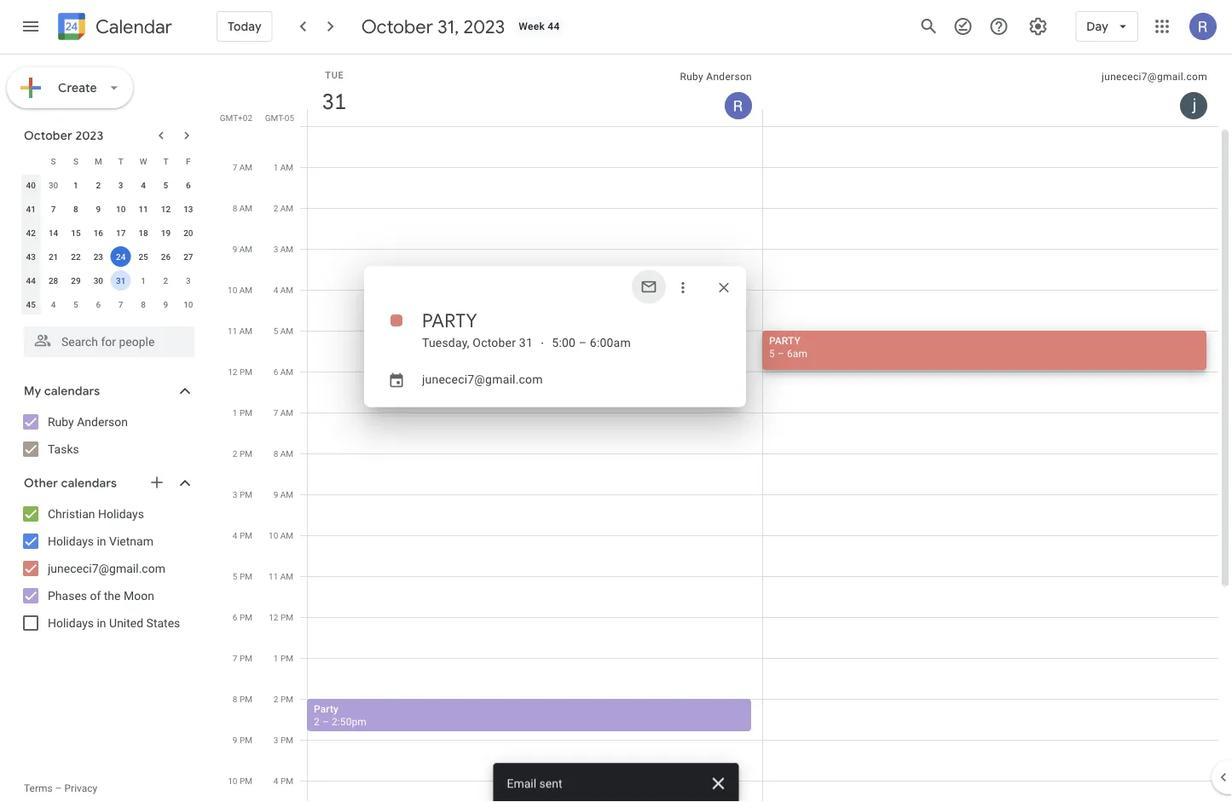 Task type: describe. For each thing, give the bounding box(es) containing it.
cell containing party
[[307, 126, 763, 803]]

2 am
[[274, 203, 293, 213]]

31 inside cell
[[116, 276, 126, 286]]

0 horizontal spatial 11 am
[[228, 326, 252, 336]]

november 10 element
[[178, 294, 199, 315]]

23
[[94, 252, 103, 262]]

4 up the 5 pm
[[233, 531, 238, 541]]

5 for november 5 element
[[73, 299, 78, 310]]

6 for 6 am
[[274, 367, 278, 377]]

42
[[26, 228, 36, 238]]

31 cell
[[110, 269, 132, 293]]

other calendars list
[[3, 501, 212, 637]]

1 horizontal spatial 2 pm
[[274, 694, 293, 705]]

holidays in united states
[[48, 616, 180, 630]]

6 pm
[[233, 612, 252, 623]]

4 am
[[274, 285, 293, 295]]

1 horizontal spatial 10 am
[[269, 531, 293, 541]]

2 s from the left
[[73, 156, 78, 166]]

8 left november 9 element
[[141, 299, 146, 310]]

day
[[1087, 19, 1109, 34]]

terms
[[24, 783, 53, 795]]

1 horizontal spatial 12
[[228, 367, 238, 377]]

31 column header
[[307, 55, 763, 126]]

23 element
[[88, 247, 109, 267]]

5 for 5 pm
[[233, 572, 238, 582]]

settings menu image
[[1028, 16, 1049, 37]]

6 am
[[274, 367, 293, 377]]

3 right add other calendars icon
[[233, 490, 238, 500]]

5 for 5 am
[[274, 326, 278, 336]]

3 up 4 am
[[274, 244, 278, 254]]

row containing 45
[[20, 293, 200, 316]]

25
[[139, 252, 148, 262]]

1 vertical spatial 4 pm
[[274, 776, 293, 786]]

– right terms
[[55, 783, 62, 795]]

27
[[184, 252, 193, 262]]

5 am
[[274, 326, 293, 336]]

ruby anderson inside "my calendars" list
[[48, 415, 128, 429]]

– inside party 2 – 2:50pm
[[322, 716, 329, 728]]

8 down 7 pm
[[233, 694, 238, 705]]

row containing 42
[[20, 221, 200, 245]]

terms – privacy
[[24, 783, 97, 795]]

2 inside 'element'
[[163, 276, 168, 286]]

13
[[184, 204, 193, 214]]

10 pm
[[228, 776, 252, 786]]

19
[[161, 228, 171, 238]]

45
[[26, 299, 36, 310]]

21
[[49, 252, 58, 262]]

7 down 6 pm
[[233, 653, 238, 664]]

40
[[26, 180, 36, 190]]

party heading
[[422, 309, 477, 333]]

terms link
[[24, 783, 53, 795]]

anderson inside 31 column header
[[707, 71, 752, 83]]

tasks
[[48, 442, 79, 456]]

row group inside "october 2023" grid
[[20, 173, 200, 316]]

– inside party 5 – 6am
[[778, 348, 785, 360]]

privacy link
[[64, 783, 97, 795]]

– inside party tuesday, october 31 ⋅ 5:00 – 6:00am
[[579, 336, 587, 350]]

calendars for other calendars
[[61, 476, 117, 491]]

18
[[139, 228, 148, 238]]

party
[[314, 703, 339, 715]]

gmt-
[[265, 113, 285, 123]]

6am
[[787, 348, 808, 360]]

october 31, 2023
[[361, 15, 505, 38]]

november 7 element
[[111, 294, 131, 315]]

day button
[[1076, 6, 1139, 47]]

10 inside 'element'
[[116, 204, 126, 214]]

30 for 30 element
[[94, 276, 103, 286]]

1 vertical spatial 7 am
[[274, 408, 293, 418]]

41
[[26, 204, 36, 214]]

0 vertical spatial 44
[[548, 20, 560, 32]]

of
[[90, 589, 101, 603]]

25 element
[[133, 247, 154, 267]]

19 element
[[156, 223, 176, 243]]

2:50pm
[[332, 716, 367, 728]]

20 element
[[178, 223, 199, 243]]

party tuesday, october 31 ⋅ 5:00 – 6:00am
[[422, 309, 631, 350]]

tue 31
[[321, 70, 345, 116]]

31 inside party tuesday, october 31 ⋅ 5:00 – 6:00am
[[519, 336, 533, 350]]

my calendars button
[[3, 378, 212, 405]]

november 6 element
[[88, 294, 109, 315]]

17
[[116, 228, 126, 238]]

today button
[[217, 6, 273, 47]]

10 inside november 10 element
[[184, 299, 193, 310]]

junececi7@gmail.com inside column header
[[1102, 71, 1208, 83]]

28 element
[[43, 270, 64, 291]]

7 right f
[[233, 162, 237, 172]]

week 44
[[519, 20, 560, 32]]

row containing 40
[[20, 173, 200, 197]]

create button
[[7, 67, 133, 108]]

christian
[[48, 507, 95, 521]]

create
[[58, 80, 97, 96]]

1 vertical spatial 3 pm
[[274, 735, 293, 746]]

calendar element
[[55, 9, 172, 47]]

30 element
[[88, 270, 109, 291]]

today
[[228, 19, 262, 34]]

f
[[186, 156, 191, 166]]

junececi7@gmail.com inside other calendars list
[[48, 562, 165, 576]]

29
[[71, 276, 81, 286]]

2 t from the left
[[163, 156, 168, 166]]

⋅
[[540, 336, 545, 350]]

party for party tuesday, october 31 ⋅ 5:00 – 6:00am
[[422, 309, 477, 333]]

m
[[95, 156, 102, 166]]

2 horizontal spatial 11
[[269, 572, 278, 582]]

3 right november 2 'element'
[[186, 276, 191, 286]]

my calendars
[[24, 384, 100, 399]]

privacy
[[64, 783, 97, 795]]

row containing 44
[[20, 269, 200, 293]]

1 t from the left
[[118, 156, 123, 166]]

november 3 element
[[178, 270, 199, 291]]

16 element
[[88, 223, 109, 243]]

16
[[94, 228, 103, 238]]

ruby anderson inside 31 column header
[[680, 71, 752, 83]]

moon
[[124, 589, 154, 603]]

october 2023
[[24, 128, 104, 143]]

phases of the moon
[[48, 589, 154, 603]]

05
[[285, 113, 294, 123]]

october for october 31, 2023
[[361, 15, 433, 38]]

party 2 – 2:50pm
[[314, 703, 367, 728]]

gmt+02
[[220, 113, 252, 123]]

row containing 43
[[20, 245, 200, 269]]

october for october 2023
[[24, 128, 72, 143]]

43
[[26, 252, 36, 262]]

the
[[104, 589, 121, 603]]

0 horizontal spatial 9 am
[[233, 244, 252, 254]]

united
[[109, 616, 143, 630]]

0 vertical spatial 8 am
[[233, 203, 252, 213]]

4 up 11 element
[[141, 180, 146, 190]]

1 horizontal spatial 1 pm
[[274, 653, 293, 664]]

0 horizontal spatial 2 pm
[[233, 449, 252, 459]]

31,
[[438, 15, 459, 38]]

24
[[116, 252, 126, 262]]

21 element
[[43, 247, 64, 267]]

3 am
[[274, 244, 293, 254]]

18 element
[[133, 223, 154, 243]]



Task type: vqa. For each thing, say whether or not it's contained in the screenshot.


Task type: locate. For each thing, give the bounding box(es) containing it.
2 in from the top
[[97, 616, 106, 630]]

2023
[[464, 15, 505, 38], [75, 128, 104, 143]]

0 vertical spatial anderson
[[707, 71, 752, 83]]

row group
[[20, 173, 200, 316]]

other
[[24, 476, 58, 491]]

– down party
[[322, 716, 329, 728]]

calendars right my
[[44, 384, 100, 399]]

5 up 6 pm
[[233, 572, 238, 582]]

2023 up m
[[75, 128, 104, 143]]

2 vertical spatial junececi7@gmail.com
[[48, 562, 165, 576]]

12 inside 'element'
[[161, 204, 171, 214]]

11 am
[[228, 326, 252, 336], [269, 572, 293, 582]]

in for vietnam
[[97, 534, 106, 548]]

31 grid
[[218, 55, 1233, 803]]

5:00
[[552, 336, 576, 350]]

october up the september 30 element
[[24, 128, 72, 143]]

main drawer image
[[20, 16, 41, 37]]

0 vertical spatial 7 am
[[233, 162, 252, 172]]

0 vertical spatial 9 am
[[233, 244, 252, 254]]

1 vertical spatial 11 am
[[269, 572, 293, 582]]

15
[[71, 228, 81, 238]]

1 horizontal spatial 11 am
[[269, 572, 293, 582]]

7
[[233, 162, 237, 172], [51, 204, 56, 214], [118, 299, 123, 310], [274, 408, 278, 418], [233, 653, 238, 664]]

7 am
[[233, 162, 252, 172], [274, 408, 293, 418]]

1 horizontal spatial party
[[769, 335, 801, 347]]

1 horizontal spatial ruby anderson
[[680, 71, 752, 83]]

3 right 9 pm
[[274, 735, 278, 746]]

1 vertical spatial 9 am
[[274, 490, 293, 500]]

4 right 10 pm
[[274, 776, 278, 786]]

0 vertical spatial junececi7@gmail.com
[[1102, 71, 1208, 83]]

6
[[186, 180, 191, 190], [96, 299, 101, 310], [274, 367, 278, 377], [233, 612, 238, 623]]

0 vertical spatial ruby anderson
[[680, 71, 752, 83]]

31 down tue
[[321, 87, 345, 116]]

14 element
[[43, 223, 64, 243]]

9 pm
[[233, 735, 252, 746]]

holidays in vietnam
[[48, 534, 154, 548]]

9 am
[[233, 244, 252, 254], [274, 490, 293, 500]]

3 pm right 9 pm
[[274, 735, 293, 746]]

ruby anderson
[[680, 71, 752, 83], [48, 415, 128, 429]]

0 vertical spatial 2023
[[464, 15, 505, 38]]

2 vertical spatial october
[[473, 336, 516, 350]]

ruby inside 31 column header
[[680, 71, 704, 83]]

1 vertical spatial 1 pm
[[274, 653, 293, 664]]

3 pm up the 5 pm
[[233, 490, 252, 500]]

1 vertical spatial in
[[97, 616, 106, 630]]

3 pm
[[233, 490, 252, 500], [274, 735, 293, 746]]

11
[[139, 204, 148, 214], [228, 326, 237, 336], [269, 572, 278, 582]]

– right the 5:00
[[579, 336, 587, 350]]

8 am down 6 am
[[274, 449, 293, 459]]

0 vertical spatial 12 pm
[[228, 367, 252, 377]]

20
[[184, 228, 193, 238]]

september 30 element
[[43, 175, 64, 195]]

in
[[97, 534, 106, 548], [97, 616, 106, 630]]

8 am
[[233, 203, 252, 213], [274, 449, 293, 459]]

1 horizontal spatial 4 pm
[[274, 776, 293, 786]]

0 vertical spatial 1 pm
[[233, 408, 252, 418]]

party
[[422, 309, 477, 333], [769, 335, 801, 347]]

28
[[49, 276, 58, 286]]

30 for the september 30 element
[[49, 180, 58, 190]]

7 left november 8 element on the top left of page
[[118, 299, 123, 310]]

1 horizontal spatial 44
[[548, 20, 560, 32]]

2 cell from the left
[[763, 126, 1219, 803]]

11 right the 5 pm
[[269, 572, 278, 582]]

1 horizontal spatial 30
[[94, 276, 103, 286]]

12 right 6 pm
[[269, 612, 278, 623]]

0 horizontal spatial ruby
[[48, 415, 74, 429]]

0 vertical spatial 12
[[161, 204, 171, 214]]

0 vertical spatial 31
[[321, 87, 345, 116]]

in down christian holidays
[[97, 534, 106, 548]]

12 left 6 am
[[228, 367, 238, 377]]

11 right the 10 'element'
[[139, 204, 148, 214]]

0 horizontal spatial t
[[118, 156, 123, 166]]

12
[[161, 204, 171, 214], [228, 367, 238, 377], [269, 612, 278, 623]]

holidays down phases
[[48, 616, 94, 630]]

–
[[579, 336, 587, 350], [778, 348, 785, 360], [322, 716, 329, 728], [55, 783, 62, 795]]

t right m
[[118, 156, 123, 166]]

november 8 element
[[133, 294, 154, 315]]

2 horizontal spatial october
[[473, 336, 516, 350]]

13 element
[[178, 199, 199, 219]]

0 horizontal spatial 3 pm
[[233, 490, 252, 500]]

30
[[49, 180, 58, 190], [94, 276, 103, 286]]

None search field
[[0, 320, 212, 357]]

4
[[141, 180, 146, 190], [274, 285, 278, 295], [51, 299, 56, 310], [233, 531, 238, 541], [274, 776, 278, 786]]

1 horizontal spatial junececi7@gmail.com
[[422, 373, 543, 387]]

other calendars button
[[3, 470, 212, 497]]

junececi7@gmail.com column header
[[763, 55, 1219, 126]]

1 vertical spatial junececi7@gmail.com
[[422, 373, 543, 387]]

6 right november 5 element
[[96, 299, 101, 310]]

calendars up christian holidays
[[61, 476, 117, 491]]

0 horizontal spatial 4 pm
[[233, 531, 252, 541]]

12 element
[[156, 199, 176, 219]]

ruby inside "my calendars" list
[[48, 415, 74, 429]]

1 vertical spatial 11
[[228, 326, 237, 336]]

1 vertical spatial ruby anderson
[[48, 415, 128, 429]]

4 pm right 10 pm
[[274, 776, 293, 786]]

junececi7@gmail.com down 'tuesday,'
[[422, 373, 543, 387]]

1 horizontal spatial 9 am
[[274, 490, 293, 500]]

4 up 5 am
[[274, 285, 278, 295]]

my calendars list
[[3, 409, 212, 463]]

10 am
[[228, 285, 252, 295], [269, 531, 293, 541]]

12 pm right 6 pm
[[269, 612, 293, 623]]

0 horizontal spatial 30
[[49, 180, 58, 190]]

1
[[274, 162, 278, 172], [73, 180, 78, 190], [141, 276, 146, 286], [233, 408, 238, 418], [274, 653, 278, 664]]

31 left ⋅ on the left top of the page
[[519, 336, 533, 350]]

party for party 5 – 6am
[[769, 335, 801, 347]]

1 vertical spatial 30
[[94, 276, 103, 286]]

1 horizontal spatial anderson
[[707, 71, 752, 83]]

other calendars
[[24, 476, 117, 491]]

5 inside party 5 – 6am
[[769, 348, 775, 360]]

22 element
[[66, 247, 86, 267]]

30 right '40'
[[49, 180, 58, 190]]

44 inside row group
[[26, 276, 36, 286]]

0 horizontal spatial 12
[[161, 204, 171, 214]]

w
[[140, 156, 147, 166]]

1 vertical spatial 8 am
[[274, 449, 293, 459]]

add other calendars image
[[148, 474, 165, 491]]

0 vertical spatial calendars
[[44, 384, 100, 399]]

christian holidays
[[48, 507, 144, 521]]

1 vertical spatial 10 am
[[269, 531, 293, 541]]

0 horizontal spatial 31
[[116, 276, 126, 286]]

15 element
[[66, 223, 86, 243]]

2 vertical spatial holidays
[[48, 616, 94, 630]]

5 down 4 am
[[274, 326, 278, 336]]

cell containing party
[[763, 126, 1219, 803]]

6:00am
[[590, 336, 631, 350]]

2 pm
[[233, 449, 252, 459], [274, 694, 293, 705]]

row containing party
[[300, 126, 1219, 803]]

0 vertical spatial october
[[361, 15, 433, 38]]

t
[[118, 156, 123, 166], [163, 156, 168, 166]]

0 horizontal spatial 7 am
[[233, 162, 252, 172]]

s left m
[[73, 156, 78, 166]]

row inside 31 grid
[[300, 126, 1219, 803]]

1 horizontal spatial s
[[73, 156, 78, 166]]

2 horizontal spatial 12
[[269, 612, 278, 623]]

8 up 15 element
[[73, 204, 78, 214]]

party up 'tuesday,'
[[422, 309, 477, 333]]

8
[[233, 203, 237, 213], [73, 204, 78, 214], [141, 299, 146, 310], [274, 449, 278, 459], [233, 694, 238, 705]]

1 vertical spatial anderson
[[77, 415, 128, 429]]

november 4 element
[[43, 294, 64, 315]]

26
[[161, 252, 171, 262]]

am
[[239, 162, 252, 172], [280, 162, 293, 172], [239, 203, 252, 213], [280, 203, 293, 213], [239, 244, 252, 254], [280, 244, 293, 254], [239, 285, 252, 295], [280, 285, 293, 295], [239, 326, 252, 336], [280, 326, 293, 336], [280, 367, 293, 377], [280, 408, 293, 418], [280, 449, 293, 459], [280, 490, 293, 500], [280, 531, 293, 541], [280, 572, 293, 582]]

1 vertical spatial 44
[[26, 276, 36, 286]]

10
[[116, 204, 126, 214], [228, 285, 237, 295], [184, 299, 193, 310], [269, 531, 278, 541], [228, 776, 238, 786]]

8 down 6 am
[[274, 449, 278, 459]]

12 right 11 element
[[161, 204, 171, 214]]

holidays for holidays in united states
[[48, 616, 94, 630]]

24, today element
[[111, 247, 131, 267]]

october 2023 grid
[[16, 149, 200, 316]]

30 right 29 element
[[94, 276, 103, 286]]

8 am left '2 am'
[[233, 203, 252, 213]]

2
[[96, 180, 101, 190], [274, 203, 278, 213], [163, 276, 168, 286], [233, 449, 238, 459], [274, 694, 278, 705], [314, 716, 320, 728]]

Search for people text field
[[34, 327, 184, 357]]

24 cell
[[110, 245, 132, 269]]

anderson inside "my calendars" list
[[77, 415, 128, 429]]

0 horizontal spatial junececi7@gmail.com
[[48, 562, 165, 576]]

ruby
[[680, 71, 704, 83], [48, 415, 74, 429]]

0 vertical spatial in
[[97, 534, 106, 548]]

s
[[51, 156, 56, 166], [73, 156, 78, 166]]

1 vertical spatial holidays
[[48, 534, 94, 548]]

cell
[[307, 126, 763, 803], [763, 126, 1219, 803]]

0 vertical spatial ruby
[[680, 71, 704, 83]]

row containing s
[[20, 149, 200, 173]]

1 vertical spatial ruby
[[48, 415, 74, 429]]

7 pm
[[233, 653, 252, 664]]

– left the '6am'
[[778, 348, 785, 360]]

0 horizontal spatial october
[[24, 128, 72, 143]]

holidays down christian
[[48, 534, 94, 548]]

11 inside row group
[[139, 204, 148, 214]]

pm
[[240, 367, 252, 377], [240, 408, 252, 418], [240, 449, 252, 459], [240, 490, 252, 500], [240, 531, 252, 541], [240, 572, 252, 582], [240, 612, 252, 623], [281, 612, 293, 623], [240, 653, 252, 664], [281, 653, 293, 664], [240, 694, 252, 705], [281, 694, 293, 705], [240, 735, 252, 746], [281, 735, 293, 746], [240, 776, 252, 786], [281, 776, 293, 786]]

12 pm left 6 am
[[228, 367, 252, 377]]

31
[[321, 87, 345, 116], [116, 276, 126, 286], [519, 336, 533, 350]]

1 vertical spatial 31
[[116, 276, 126, 286]]

1 vertical spatial calendars
[[61, 476, 117, 491]]

0 horizontal spatial 1 pm
[[233, 408, 252, 418]]

11 am left 5 am
[[228, 326, 252, 336]]

november 2 element
[[156, 270, 176, 291]]

11 left 5 am
[[228, 326, 237, 336]]

5 right november 4 "element"
[[73, 299, 78, 310]]

party 5 – 6am
[[769, 335, 808, 360]]

0 horizontal spatial 11
[[139, 204, 148, 214]]

2 inside party 2 – 2:50pm
[[314, 716, 320, 728]]

0 vertical spatial 2 pm
[[233, 449, 252, 459]]

1 vertical spatial 2023
[[75, 128, 104, 143]]

0 vertical spatial 10 am
[[228, 285, 252, 295]]

0 vertical spatial 30
[[49, 180, 58, 190]]

tuesday, october 31 element
[[315, 82, 354, 121]]

4 inside "element"
[[51, 299, 56, 310]]

1 vertical spatial october
[[24, 128, 72, 143]]

7 am left 1 am
[[233, 162, 252, 172]]

0 horizontal spatial 44
[[26, 276, 36, 286]]

3 up the 10 'element'
[[118, 180, 123, 190]]

row group containing 40
[[20, 173, 200, 316]]

states
[[146, 616, 180, 630]]

vietnam
[[109, 534, 154, 548]]

calendar
[[96, 15, 172, 39]]

holidays for holidays in vietnam
[[48, 534, 94, 548]]

calendars inside dropdown button
[[44, 384, 100, 399]]

7 am down 6 am
[[274, 408, 293, 418]]

29 element
[[66, 270, 86, 291]]

1 vertical spatial 2 pm
[[274, 694, 293, 705]]

14
[[49, 228, 58, 238]]

0 vertical spatial 11 am
[[228, 326, 252, 336]]

6 inside november 6 element
[[96, 299, 101, 310]]

email event details image
[[641, 279, 658, 296]]

27 element
[[178, 247, 199, 267]]

1 cell from the left
[[307, 126, 763, 803]]

6 for november 6 element
[[96, 299, 101, 310]]

october left ⋅ on the left top of the page
[[473, 336, 516, 350]]

8 pm
[[233, 694, 252, 705]]

0 vertical spatial 11
[[139, 204, 148, 214]]

week
[[519, 20, 545, 32]]

7 right 41
[[51, 204, 56, 214]]

8 right 13 element
[[233, 203, 237, 213]]

october inside party tuesday, october 31 ⋅ 5:00 – 6:00am
[[473, 336, 516, 350]]

calendars for my calendars
[[44, 384, 100, 399]]

phases
[[48, 589, 87, 603]]

4 pm up the 5 pm
[[233, 531, 252, 541]]

17 element
[[111, 223, 131, 243]]

junececi7@gmail.com up phases of the moon
[[48, 562, 165, 576]]

6 for 6 pm
[[233, 612, 238, 623]]

1 in from the top
[[97, 534, 106, 548]]

1 horizontal spatial 7 am
[[274, 408, 293, 418]]

party inside party 5 – 6am
[[769, 335, 801, 347]]

1 horizontal spatial 11
[[228, 326, 237, 336]]

s up the september 30 element
[[51, 156, 56, 166]]

7 down 6 am
[[274, 408, 278, 418]]

t right w at the top of the page
[[163, 156, 168, 166]]

6 up 13 element
[[186, 180, 191, 190]]

5 up the 12 'element'
[[163, 180, 168, 190]]

row containing 41
[[20, 197, 200, 221]]

0 horizontal spatial 12 pm
[[228, 367, 252, 377]]

2023 right 31,
[[464, 15, 505, 38]]

1 vertical spatial 12
[[228, 367, 238, 377]]

2 vertical spatial 31
[[519, 336, 533, 350]]

november 9 element
[[156, 294, 176, 315]]

1 horizontal spatial 12 pm
[[269, 612, 293, 623]]

1 s from the left
[[51, 156, 56, 166]]

calendars
[[44, 384, 100, 399], [61, 476, 117, 491]]

0 vertical spatial holidays
[[98, 507, 144, 521]]

gmt-05
[[265, 113, 294, 123]]

party inside party tuesday, october 31 ⋅ 5:00 – 6:00am
[[422, 309, 477, 333]]

in for united
[[97, 616, 106, 630]]

11 element
[[133, 199, 154, 219]]

31 inside column header
[[321, 87, 345, 116]]

26 element
[[156, 247, 176, 267]]

1 horizontal spatial ruby
[[680, 71, 704, 83]]

row
[[300, 126, 1219, 803], [20, 149, 200, 173], [20, 173, 200, 197], [20, 197, 200, 221], [20, 221, 200, 245], [20, 245, 200, 269], [20, 269, 200, 293], [20, 293, 200, 316]]

2 horizontal spatial 31
[[519, 336, 533, 350]]

1 horizontal spatial october
[[361, 15, 433, 38]]

31 right 30 element
[[116, 276, 126, 286]]

holidays up vietnam
[[98, 507, 144, 521]]

0 horizontal spatial 8 am
[[233, 203, 252, 213]]

5 pm
[[233, 572, 252, 582]]

31 element
[[111, 270, 131, 291]]

0 horizontal spatial ruby anderson
[[48, 415, 128, 429]]

october left 31,
[[361, 15, 433, 38]]

0 horizontal spatial party
[[422, 309, 477, 333]]

0 vertical spatial party
[[422, 309, 477, 333]]

2 horizontal spatial junececi7@gmail.com
[[1102, 71, 1208, 83]]

44 right week
[[548, 20, 560, 32]]

6 down 5 am
[[274, 367, 278, 377]]

november 1 element
[[133, 270, 154, 291]]

5 left the '6am'
[[769, 348, 775, 360]]

10 element
[[111, 199, 131, 219]]

0 horizontal spatial 2023
[[75, 128, 104, 143]]

11 am right the 5 pm
[[269, 572, 293, 582]]

0 horizontal spatial 10 am
[[228, 285, 252, 295]]

junececi7@gmail.com down day dropdown button
[[1102, 71, 1208, 83]]

november 5 element
[[66, 294, 86, 315]]

4 left november 5 element
[[51, 299, 56, 310]]

1 horizontal spatial 8 am
[[274, 449, 293, 459]]

tue
[[325, 70, 344, 80]]

calendars inside dropdown button
[[61, 476, 117, 491]]

22
[[71, 252, 81, 262]]

2 vertical spatial 12
[[269, 612, 278, 623]]

1 am
[[274, 162, 293, 172]]

3
[[118, 180, 123, 190], [274, 244, 278, 254], [186, 276, 191, 286], [233, 490, 238, 500], [274, 735, 278, 746]]

1 horizontal spatial 31
[[321, 87, 345, 116]]

1 horizontal spatial 3 pm
[[274, 735, 293, 746]]

tuesday,
[[422, 336, 470, 350]]

0 horizontal spatial anderson
[[77, 415, 128, 429]]

my
[[24, 384, 41, 399]]

1 horizontal spatial t
[[163, 156, 168, 166]]

in left united
[[97, 616, 106, 630]]

calendar heading
[[92, 15, 172, 39]]

6 up 7 pm
[[233, 612, 238, 623]]

party up the '6am'
[[769, 335, 801, 347]]

44 left the 28
[[26, 276, 36, 286]]



